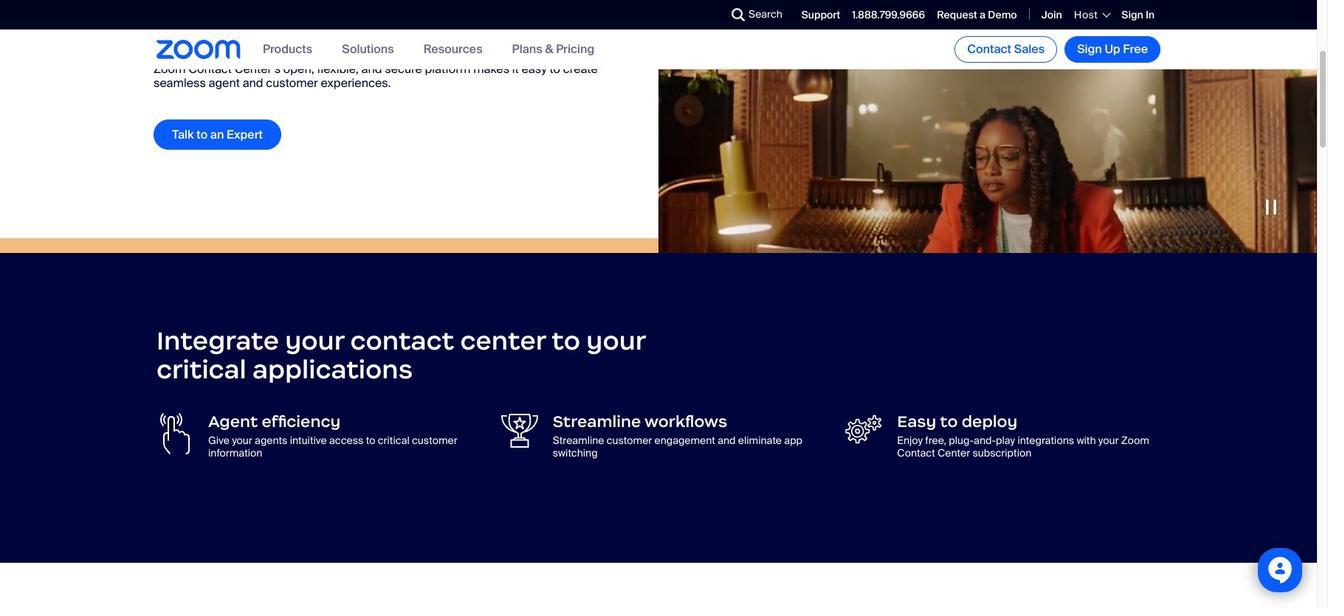 Task type: vqa. For each thing, say whether or not it's contained in the screenshot.
search field
yes



Task type: locate. For each thing, give the bounding box(es) containing it.
support link
[[802, 8, 841, 21]]

sign in
[[1122, 8, 1155, 21]]

1 vertical spatial zoom
[[1122, 434, 1150, 448]]

eliminate
[[739, 434, 782, 448]]

2 horizontal spatial contact
[[968, 41, 1012, 57]]

0 vertical spatial zoom
[[154, 61, 186, 77]]

seamless
[[154, 75, 206, 91]]

request a demo
[[938, 8, 1018, 21]]

give
[[208, 434, 230, 448]]

solutions
[[342, 42, 394, 57]]

sign
[[1122, 8, 1144, 21], [1078, 41, 1103, 57]]

streamline workflows streamline customer engagement and eliminate app switching
[[553, 412, 803, 460]]

and down solutions
[[362, 61, 382, 77]]

to inside "easy to deploy enjoy free, plug-and-play integrations with your zoom contact center subscription"
[[941, 412, 959, 432]]

1 horizontal spatial zoom
[[1122, 434, 1150, 448]]

contact down easy
[[898, 447, 936, 460]]

search image
[[732, 8, 745, 21], [732, 8, 745, 21]]

a
[[980, 8, 986, 21]]

sign left up
[[1078, 41, 1103, 57]]

1 horizontal spatial and
[[362, 61, 382, 77]]

0 vertical spatial critical
[[157, 354, 247, 386]]

your inside "easy to deploy enjoy free, plug-and-play integrations with your zoom contact center subscription"
[[1099, 434, 1119, 448]]

enjoy
[[898, 434, 923, 448]]

zoom down zoom logo
[[154, 61, 186, 77]]

0 vertical spatial streamline
[[553, 412, 641, 432]]

applications
[[253, 354, 413, 386]]

search
[[749, 7, 783, 21]]

and left eliminate on the bottom of the page
[[718, 434, 736, 448]]

customer inside agent efficiency give your agents intuitive access to critical customer information
[[412, 434, 458, 448]]

1 horizontal spatial critical
[[378, 434, 410, 448]]

1 horizontal spatial customer
[[412, 434, 458, 448]]

join
[[1042, 8, 1063, 21]]

None search field
[[678, 3, 736, 27]]

contact
[[968, 41, 1012, 57], [189, 61, 232, 77], [898, 447, 936, 460]]

zoom contact center's open, flexible, and secure platform makes it easy to create seamless agent and customer experiences.
[[154, 61, 598, 91]]

1 horizontal spatial sign
[[1122, 8, 1144, 21]]

contact down zoom logo
[[189, 61, 232, 77]]

gears image
[[846, 414, 883, 447]]

0 vertical spatial contact
[[968, 41, 1012, 57]]

to right access
[[366, 434, 376, 448]]

0 horizontal spatial customer
[[266, 75, 318, 91]]

talk to an expert link
[[154, 120, 281, 150]]

sign left in
[[1122, 8, 1144, 21]]

zoom
[[154, 61, 186, 77], [1122, 434, 1150, 448]]

sign for sign in
[[1122, 8, 1144, 21]]

easy to deploy enjoy free, plug-and-play integrations with your zoom contact center subscription
[[898, 412, 1150, 460]]

deploy
[[962, 412, 1018, 432]]

platform
[[425, 61, 471, 77]]

talk to an expert
[[172, 127, 263, 143]]

critical
[[157, 354, 247, 386], [378, 434, 410, 448]]

and right agent
[[243, 75, 263, 91]]

plug-
[[949, 434, 974, 448]]

to inside the integrate your contact center to your critical applications
[[552, 325, 581, 358]]

to right center
[[552, 325, 581, 358]]

information
[[208, 447, 263, 460]]

request a demo link
[[938, 8, 1018, 21]]

integrations
[[1018, 434, 1075, 448]]

join link
[[1042, 8, 1063, 21]]

center
[[938, 447, 971, 460]]

play
[[997, 434, 1016, 448]]

resources
[[424, 42, 483, 57]]

streamline right the trophy image
[[553, 434, 605, 448]]

contact inside zoom contact center's open, flexible, and secure platform makes it easy to create seamless agent and customer experiences.
[[189, 61, 232, 77]]

to inside agent efficiency give your agents intuitive access to critical customer information
[[366, 434, 376, 448]]

1.888.799.9666 link
[[853, 8, 926, 21]]

efficiency
[[262, 412, 341, 432]]

integrate
[[157, 325, 279, 358]]

critical inside agent efficiency give your agents intuitive access to critical customer information
[[378, 434, 410, 448]]

1 horizontal spatial contact
[[898, 447, 936, 460]]

sign up free
[[1078, 41, 1149, 57]]

finger tapping the screen icon image
[[157, 414, 194, 455]]

contact sales
[[968, 41, 1045, 57]]

easy
[[522, 61, 547, 77]]

agents
[[255, 434, 288, 448]]

0 horizontal spatial sign
[[1078, 41, 1103, 57]]

an
[[210, 127, 224, 143]]

&
[[545, 42, 554, 57]]

to up plug-
[[941, 412, 959, 432]]

create
[[563, 61, 598, 77]]

contact inside "easy to deploy enjoy free, plug-and-play integrations with your zoom contact center subscription"
[[898, 447, 936, 460]]

customer
[[266, 75, 318, 91], [412, 434, 458, 448], [607, 434, 652, 448]]

2 vertical spatial contact
[[898, 447, 936, 460]]

sign in link
[[1122, 8, 1155, 21]]

expert
[[227, 127, 263, 143]]

your
[[285, 325, 344, 358], [587, 325, 646, 358], [232, 434, 252, 448], [1099, 434, 1119, 448]]

solutions button
[[342, 42, 394, 57]]

0 vertical spatial sign
[[1122, 8, 1144, 21]]

contact sales link
[[955, 36, 1058, 63]]

2 horizontal spatial and
[[718, 434, 736, 448]]

critical up agent
[[157, 354, 247, 386]]

0 horizontal spatial critical
[[157, 354, 247, 386]]

free,
[[926, 434, 947, 448]]

and for streamline
[[718, 434, 736, 448]]

and
[[362, 61, 382, 77], [243, 75, 263, 91], [718, 434, 736, 448]]

plans & pricing link
[[512, 42, 595, 57]]

sign for sign up free
[[1078, 41, 1103, 57]]

and inside streamline workflows streamline customer engagement and eliminate app switching
[[718, 434, 736, 448]]

makes
[[474, 61, 510, 77]]

critical right access
[[378, 434, 410, 448]]

1 vertical spatial critical
[[378, 434, 410, 448]]

host
[[1075, 8, 1099, 21]]

0 horizontal spatial zoom
[[154, 61, 186, 77]]

to
[[550, 61, 561, 77], [197, 127, 208, 143], [552, 325, 581, 358], [941, 412, 959, 432], [366, 434, 376, 448]]

1 vertical spatial contact
[[189, 61, 232, 77]]

trophy image
[[501, 414, 538, 449]]

video player application
[[659, 0, 1318, 254]]

contact down a
[[968, 41, 1012, 57]]

to down "plans & pricing" link
[[550, 61, 561, 77]]

sales
[[1015, 41, 1045, 57]]

2 horizontal spatial customer
[[607, 434, 652, 448]]

request
[[938, 8, 978, 21]]

zoom logo image
[[157, 40, 241, 59]]

streamline
[[553, 412, 641, 432], [553, 434, 605, 448]]

pricing
[[556, 42, 595, 57]]

demo
[[989, 8, 1018, 21]]

host button
[[1075, 8, 1111, 21]]

zoom right with
[[1122, 434, 1150, 448]]

1 vertical spatial sign
[[1078, 41, 1103, 57]]

products button
[[263, 42, 313, 57]]

0 horizontal spatial contact
[[189, 61, 232, 77]]

secure
[[385, 61, 422, 77]]

1 vertical spatial streamline
[[553, 434, 605, 448]]

and for zoom
[[362, 61, 382, 77]]

center
[[461, 325, 546, 358]]

streamline up switching
[[553, 412, 641, 432]]



Task type: describe. For each thing, give the bounding box(es) containing it.
customer inside streamline workflows streamline customer engagement and eliminate app switching
[[607, 434, 652, 448]]

and-
[[974, 434, 997, 448]]

center's
[[235, 61, 281, 77]]

in
[[1146, 8, 1155, 21]]

customer inside zoom contact center's open, flexible, and secure platform makes it easy to create seamless agent and customer experiences.
[[266, 75, 318, 91]]

2 streamline from the top
[[553, 434, 605, 448]]

agent efficiency give your agents intuitive access to critical customer information
[[208, 412, 458, 460]]

plans & pricing
[[512, 42, 595, 57]]

flexible,
[[317, 61, 359, 77]]

open,
[[284, 61, 314, 77]]

resources button
[[424, 42, 483, 57]]

experiences.
[[321, 75, 391, 91]]

it
[[513, 61, 519, 77]]

free
[[1124, 41, 1149, 57]]

products
[[263, 42, 313, 57]]

switching
[[553, 447, 598, 460]]

agent
[[209, 75, 240, 91]]

to left an
[[197, 127, 208, 143]]

talk
[[172, 127, 194, 143]]

to inside zoom contact center's open, flexible, and secure platform makes it easy to create seamless agent and customer experiences.
[[550, 61, 561, 77]]

critical inside the integrate your contact center to your critical applications
[[157, 354, 247, 386]]

subscription
[[973, 447, 1032, 460]]

contact inside "contact sales" link
[[968, 41, 1012, 57]]

easy
[[898, 412, 937, 432]]

your inside agent efficiency give your agents intuitive access to critical customer information
[[232, 434, 252, 448]]

support
[[802, 8, 841, 21]]

1.888.799.9666
[[853, 8, 926, 21]]

1 streamline from the top
[[553, 412, 641, 432]]

intuitive
[[290, 434, 327, 448]]

0 horizontal spatial and
[[243, 75, 263, 91]]

workflows
[[645, 412, 728, 432]]

access
[[329, 434, 364, 448]]

zoom inside "easy to deploy enjoy free, plug-and-play integrations with your zoom contact center subscription"
[[1122, 434, 1150, 448]]

agent
[[208, 412, 258, 432]]

integrate your contact center to your critical applications
[[157, 325, 646, 386]]

sign up free link
[[1065, 36, 1161, 63]]

app
[[785, 434, 803, 448]]

up
[[1105, 41, 1121, 57]]

engagement
[[655, 434, 716, 448]]

contact
[[350, 325, 454, 358]]

zoom inside zoom contact center's open, flexible, and secure platform makes it easy to create seamless agent and customer experiences.
[[154, 61, 186, 77]]

with
[[1077, 434, 1097, 448]]

plans
[[512, 42, 543, 57]]



